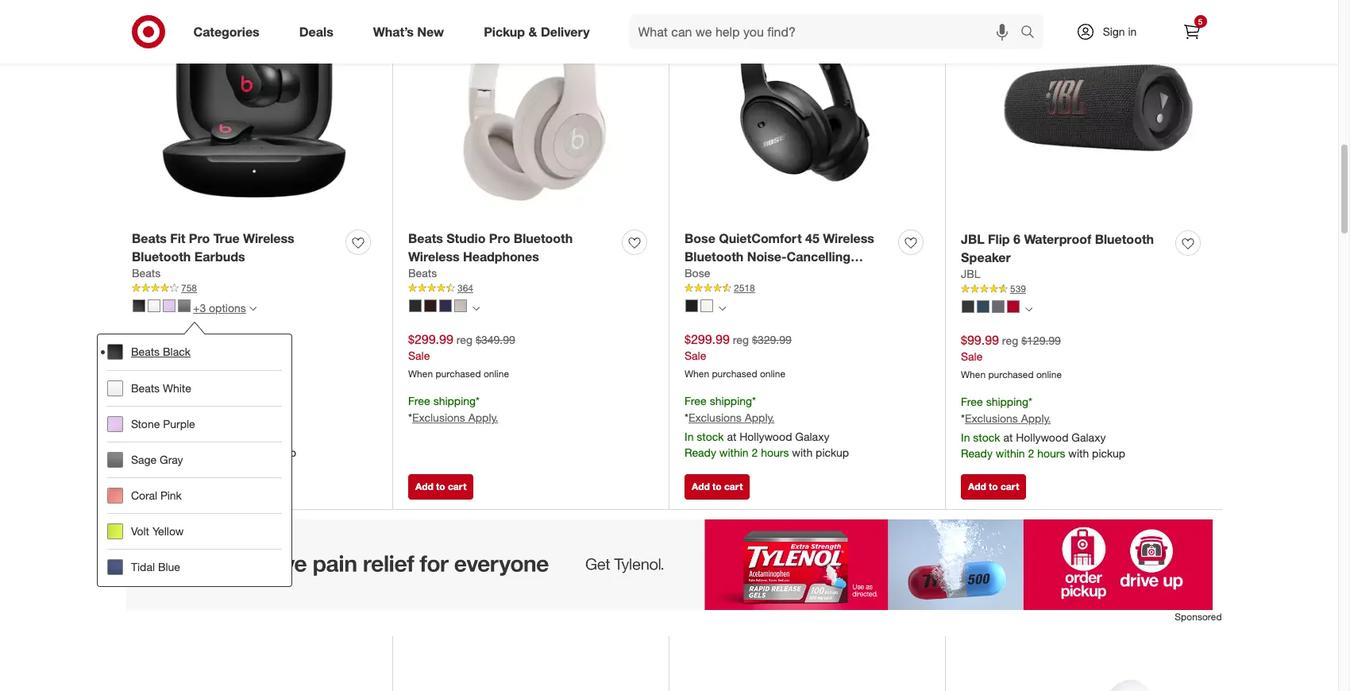 Task type: describe. For each thing, give the bounding box(es) containing it.
exclusions apply. link for $299.99
[[689, 411, 775, 424]]

apply. for speaker
[[1021, 412, 1051, 425]]

noise-
[[747, 248, 787, 264]]

what's
[[373, 23, 414, 39]]

45
[[806, 230, 820, 246]]

earbuds
[[194, 248, 245, 264]]

758 link
[[132, 282, 377, 296]]

blue image
[[977, 300, 990, 313]]

all colors element for noise-
[[719, 303, 726, 313]]

all colors image for $99.99
[[1026, 306, 1033, 313]]

volt yellow
[[131, 524, 184, 538]]

wireless inside bose quietcomfort 45 wireless bluetooth noise-cancelling headphones
[[823, 230, 875, 246]]

with for $299.99
[[792, 446, 813, 459]]

categories
[[193, 23, 260, 39]]

online for bluetooth
[[207, 368, 233, 380]]

beats fit pro true wireless bluetooth earbuds link
[[132, 229, 339, 266]]

purchased for noise-
[[712, 368, 758, 380]]

sage gray image
[[178, 300, 191, 312]]

cart for noise-
[[725, 480, 743, 492]]

volt
[[131, 524, 149, 538]]

speaker
[[961, 249, 1011, 265]]

flip
[[988, 231, 1010, 247]]

ready for $299.99
[[685, 446, 717, 459]]

bose quietcomfort 45 wireless bluetooth noise-cancelling headphones
[[685, 230, 875, 282]]

2 for $179.99
[[199, 446, 205, 459]]

when for beats studio pro bluetooth wireless headphones
[[408, 368, 433, 380]]

within for $299.99
[[720, 446, 749, 459]]

jbl for jbl
[[961, 267, 981, 281]]

online for noise-
[[760, 368, 786, 380]]

beats studio pro bluetooth wireless headphones link
[[408, 229, 616, 266]]

pickup for $99.99
[[1093, 447, 1126, 460]]

galaxy for $179.99
[[243, 430, 277, 443]]

beats for beats fit pro true wireless bluetooth earbuds
[[132, 230, 167, 246]]

wireless for beats studio pro bluetooth wireless headphones
[[408, 248, 460, 264]]

what's new link
[[360, 14, 464, 49]]

sage
[[131, 453, 157, 466]]

with for $99.99
[[1069, 447, 1089, 460]]

gray
[[160, 453, 183, 466]]

bluetooth inside beats studio pro bluetooth wireless headphones
[[514, 230, 573, 246]]

add to cart button for jbl flip 6 waterproof bluetooth speaker
[[961, 474, 1027, 499]]

2518
[[734, 282, 755, 294]]

cart for speaker
[[1001, 480, 1020, 492]]

what's new
[[373, 23, 444, 39]]

coral pink
[[131, 488, 182, 502]]

$299.99 reg $329.99 sale when purchased online
[[685, 331, 792, 380]]

pickup
[[484, 23, 525, 39]]

shipping for noise-
[[710, 394, 752, 408]]

$349.99
[[476, 333, 515, 346]]

stone purple
[[131, 417, 195, 430]]

bose for bose
[[685, 267, 711, 280]]

apply. for bluetooth
[[192, 411, 222, 424]]

add to cart for jbl flip 6 waterproof bluetooth speaker
[[968, 480, 1020, 492]]

volt yellow link
[[107, 513, 282, 549]]

758
[[181, 282, 197, 294]]

search
[[1013, 25, 1052, 41]]

beats for beats studio pro bluetooth wireless headphones's beats link
[[408, 267, 437, 280]]

shipping for headphones
[[433, 394, 476, 408]]

studio
[[447, 230, 486, 246]]

to for jbl flip 6 waterproof bluetooth speaker
[[989, 480, 998, 492]]

fit
[[170, 230, 185, 246]]

beats link for beats studio pro bluetooth wireless headphones
[[408, 266, 437, 282]]

to for beats studio pro bluetooth wireless headphones
[[436, 480, 445, 492]]

add to cart button for bose quietcomfort 45 wireless bluetooth noise-cancelling headphones
[[685, 474, 750, 499]]

beats fit pro true wireless bluetooth earbuds
[[132, 230, 294, 264]]

beats for beats link for beats fit pro true wireless bluetooth earbuds
[[132, 267, 161, 280]]

in
[[1129, 25, 1137, 38]]

search button
[[1013, 14, 1052, 52]]

purchased for bluetooth
[[159, 368, 205, 380]]

What can we help you find? suggestions appear below search field
[[629, 14, 1024, 49]]

+3
[[193, 301, 206, 314]]

red image
[[1007, 300, 1020, 313]]

pro for fit
[[189, 230, 210, 246]]

sign in link
[[1063, 14, 1162, 49]]

within for $99.99
[[996, 447, 1025, 460]]

$199.99
[[199, 333, 239, 346]]

ready for $99.99
[[961, 447, 993, 460]]

add to cart for beats fit pro true wireless bluetooth earbuds
[[139, 480, 190, 492]]

reg for headphones
[[457, 333, 473, 346]]

$329.99
[[752, 333, 792, 346]]

exclusions apply. link down $299.99 reg $349.99 sale when purchased online
[[412, 411, 498, 424]]

quietcomfort
[[719, 230, 802, 246]]

beats white image
[[148, 300, 160, 312]]

5 link
[[1175, 14, 1210, 49]]

beats black
[[131, 345, 191, 358]]

coral
[[131, 488, 157, 502]]

bluetooth inside jbl flip 6 waterproof bluetooth speaker
[[1095, 231, 1154, 247]]

add for bose quietcomfort 45 wireless bluetooth noise-cancelling headphones
[[692, 480, 710, 492]]

sandstone image
[[454, 300, 467, 312]]

add for beats studio pro bluetooth wireless headphones
[[416, 480, 434, 492]]

coral pink link
[[107, 477, 282, 513]]

sage gray
[[131, 453, 183, 466]]

ready for $179.99
[[132, 446, 164, 459]]

539
[[1011, 283, 1026, 295]]

yellow
[[152, 524, 184, 538]]

exclusions for beats fit pro true wireless bluetooth earbuds
[[136, 411, 189, 424]]

reg for bluetooth
[[180, 333, 196, 346]]

black image for $299.99
[[686, 300, 698, 312]]

$129.99
[[1022, 333, 1061, 347]]

$299.99 reg $349.99 sale when purchased online
[[408, 331, 515, 380]]

sign in
[[1103, 25, 1137, 38]]

pickup & delivery
[[484, 23, 590, 39]]

deals link
[[286, 14, 353, 49]]

364 link
[[408, 282, 653, 296]]

add to cart button for beats studio pro bluetooth wireless headphones
[[408, 474, 474, 499]]

options
[[209, 301, 246, 314]]

with for $179.99
[[239, 446, 260, 459]]

6
[[1014, 231, 1021, 247]]

$99.99
[[961, 332, 999, 348]]

bose quietcomfort 45 wireless bluetooth noise-cancelling headphones link
[[685, 229, 892, 282]]

galaxy for $99.99
[[1072, 431, 1106, 444]]

hours for $299.99
[[761, 446, 789, 459]]

purchased for speaker
[[989, 369, 1034, 381]]

all colors image
[[719, 305, 726, 312]]

add for beats fit pro true wireless bluetooth earbuds
[[139, 480, 157, 492]]

beats black link
[[107, 334, 282, 370]]

+3 options button
[[126, 295, 264, 321]]

beats for beats black
[[131, 345, 160, 358]]

tidal blue
[[131, 560, 180, 573]]

sign
[[1103, 25, 1125, 38]]

cancelling
[[787, 248, 851, 264]]

purchased for headphones
[[436, 368, 481, 380]]

$299.99 for beats studio pro bluetooth wireless headphones
[[408, 331, 454, 347]]

deep brown image
[[424, 300, 437, 312]]

categories link
[[180, 14, 279, 49]]

stone
[[131, 417, 160, 430]]

5
[[1199, 17, 1203, 26]]

beats studio pro bluetooth wireless headphones
[[408, 230, 573, 264]]

black image
[[409, 300, 422, 312]]

add to cart for bose quietcomfort 45 wireless bluetooth noise-cancelling headphones
[[692, 480, 743, 492]]

free for bose quietcomfort 45 wireless bluetooth noise-cancelling headphones
[[685, 394, 707, 408]]

hours for $99.99
[[1038, 447, 1066, 460]]

headphones inside beats studio pro bluetooth wireless headphones
[[463, 248, 539, 264]]

delivery
[[541, 23, 590, 39]]

headphones inside bose quietcomfort 45 wireless bluetooth noise-cancelling headphones
[[685, 267, 761, 282]]



Task type: vqa. For each thing, say whether or not it's contained in the screenshot.
M&M's Link
no



Task type: locate. For each thing, give the bounding box(es) containing it.
0 horizontal spatial pickup
[[263, 446, 296, 459]]

sale for bose quietcomfort 45 wireless bluetooth noise-cancelling headphones
[[685, 349, 707, 363]]

in for $99.99
[[961, 431, 970, 444]]

add to cart
[[139, 480, 190, 492], [416, 480, 467, 492], [692, 480, 743, 492], [968, 480, 1020, 492]]

shipping for speaker
[[986, 395, 1029, 409]]

blue
[[158, 560, 180, 573]]

new
[[417, 23, 444, 39]]

headphones down studio
[[463, 248, 539, 264]]

online inside $179.99 reg $199.99 sale when purchased online
[[207, 368, 233, 380]]

0 horizontal spatial $299.99
[[408, 331, 454, 347]]

jbl
[[961, 231, 985, 247], [961, 267, 981, 281]]

539 link
[[961, 282, 1207, 296]]

when for beats fit pro true wireless bluetooth earbuds
[[132, 368, 157, 380]]

2 horizontal spatial free shipping * * exclusions apply. in stock at  hollywood galaxy ready within 2 hours with pickup
[[961, 395, 1126, 460]]

1 beats link from the left
[[132, 266, 161, 282]]

2 $299.99 from the left
[[685, 331, 730, 347]]

apply. inside free shipping * * exclusions apply.
[[469, 411, 498, 424]]

when up free shipping * * exclusions apply. at the bottom left of page
[[408, 368, 433, 380]]

headphones
[[463, 248, 539, 264], [685, 267, 761, 282]]

1 horizontal spatial pickup
[[816, 446, 849, 459]]

exclusions down the beats white
[[136, 411, 189, 424]]

0 vertical spatial bose
[[685, 230, 716, 246]]

1 horizontal spatial with
[[792, 446, 813, 459]]

*
[[199, 394, 203, 408], [476, 394, 480, 408], [752, 394, 756, 408], [1029, 395, 1033, 409], [132, 411, 136, 424], [408, 411, 412, 424], [685, 411, 689, 424], [961, 412, 965, 425]]

advertisement region
[[116, 519, 1222, 610]]

hollywood for $179.99
[[187, 430, 240, 443]]

at for $179.99
[[174, 430, 184, 443]]

2 add to cart button from the left
[[408, 474, 474, 499]]

$179.99 reg $199.99 sale when purchased online
[[132, 331, 239, 380]]

beats studio pro bluetooth wireless headphones image
[[408, 0, 653, 220], [408, 0, 653, 220]]

all colors element
[[473, 303, 480, 313], [719, 303, 726, 313], [1026, 304, 1033, 313]]

exclusions for jbl flip 6 waterproof bluetooth speaker
[[965, 412, 1018, 425]]

1 add from the left
[[139, 480, 157, 492]]

purple
[[163, 417, 195, 430]]

online inside the $299.99 reg $329.99 sale when purchased online
[[760, 368, 786, 380]]

1 jbl from the top
[[961, 231, 985, 247]]

online inside $99.99 reg $129.99 sale when purchased online
[[1037, 369, 1062, 381]]

stone purple image
[[163, 300, 176, 312]]

free down $299.99 reg $349.99 sale when purchased online
[[408, 394, 430, 408]]

all colors image for $299.99
[[473, 305, 480, 312]]

purchased
[[159, 368, 205, 380], [436, 368, 481, 380], [712, 368, 758, 380], [989, 369, 1034, 381]]

reg for speaker
[[1003, 333, 1019, 347]]

+3 options
[[193, 301, 246, 314]]

to for beats fit pro true wireless bluetooth earbuds
[[160, 480, 169, 492]]

2 horizontal spatial 2
[[1028, 447, 1035, 460]]

exclusions apply. link for $179.99
[[136, 411, 222, 424]]

all colors element right red image
[[1026, 304, 1033, 313]]

beats white
[[131, 381, 191, 395]]

bluetooth down fit
[[132, 248, 191, 264]]

exclusions apply. link down the $299.99 reg $329.99 sale when purchased online in the right of the page
[[689, 411, 775, 424]]

0 horizontal spatial 2
[[199, 446, 205, 459]]

1 horizontal spatial at
[[727, 430, 737, 443]]

hours
[[208, 446, 236, 459], [761, 446, 789, 459], [1038, 447, 1066, 460]]

gray image
[[992, 300, 1005, 313]]

2 horizontal spatial at
[[1004, 431, 1013, 444]]

purchased inside $299.99 reg $349.99 sale when purchased online
[[436, 368, 481, 380]]

sage gray link
[[107, 441, 282, 477]]

purchased up white
[[159, 368, 205, 380]]

bose link
[[685, 266, 711, 282]]

beats inside "beats fit pro true wireless bluetooth earbuds"
[[132, 230, 167, 246]]

free down the $299.99 reg $329.99 sale when purchased online in the right of the page
[[685, 394, 707, 408]]

purchased inside the $299.99 reg $329.99 sale when purchased online
[[712, 368, 758, 380]]

free shipping * * exclusions apply. in stock at  hollywood galaxy ready within 2 hours with pickup for $299.99
[[685, 394, 849, 459]]

3 add to cart button from the left
[[685, 474, 750, 499]]

free for beats studio pro bluetooth wireless headphones
[[408, 394, 430, 408]]

1 add to cart from the left
[[139, 480, 190, 492]]

jbl flip 6 waterproof bluetooth speaker image
[[961, 0, 1207, 221], [961, 0, 1207, 221]]

when inside $179.99 reg $199.99 sale when purchased online
[[132, 368, 157, 380]]

1 horizontal spatial in
[[685, 430, 694, 443]]

shipping inside free shipping * * exclusions apply.
[[433, 394, 476, 408]]

exclusions down $299.99 reg $349.99 sale when purchased online
[[412, 411, 465, 424]]

2 add to cart from the left
[[416, 480, 467, 492]]

jbl flip 6 waterproof bluetooth speaker
[[961, 231, 1154, 265]]

wireless inside beats studio pro bluetooth wireless headphones
[[408, 248, 460, 264]]

0 horizontal spatial stock
[[144, 430, 171, 443]]

deals
[[299, 23, 333, 39]]

sale inside $179.99 reg $199.99 sale when purchased online
[[132, 349, 154, 363]]

1 horizontal spatial wireless
[[408, 248, 460, 264]]

0 horizontal spatial beats link
[[132, 266, 161, 282]]

2 bose from the top
[[685, 267, 711, 280]]

sale for beats fit pro true wireless bluetooth earbuds
[[132, 349, 154, 363]]

2 beats link from the left
[[408, 266, 437, 282]]

white image
[[701, 300, 713, 312]]

pickup
[[263, 446, 296, 459], [816, 446, 849, 459], [1093, 447, 1126, 460]]

2 horizontal spatial hours
[[1038, 447, 1066, 460]]

when inside $99.99 reg $129.99 sale when purchased online
[[961, 369, 986, 381]]

1 horizontal spatial beats link
[[408, 266, 437, 282]]

in
[[132, 430, 141, 443], [685, 430, 694, 443], [961, 431, 970, 444]]

beats black image
[[133, 300, 145, 312]]

add for jbl flip 6 waterproof bluetooth speaker
[[968, 480, 987, 492]]

online for headphones
[[484, 368, 509, 380]]

shipping down $299.99 reg $349.99 sale when purchased online
[[433, 394, 476, 408]]

jbl up speaker
[[961, 231, 985, 247]]

3 to from the left
[[713, 480, 722, 492]]

1 to from the left
[[160, 480, 169, 492]]

exclusions down $99.99 reg $129.99 sale when purchased online
[[965, 412, 1018, 425]]

1 $299.99 from the left
[[408, 331, 454, 347]]

bose for bose quietcomfort 45 wireless bluetooth noise-cancelling headphones
[[685, 230, 716, 246]]

beats up black image
[[408, 267, 437, 280]]

headphones up all colors icon
[[685, 267, 761, 282]]

ready
[[132, 446, 164, 459], [685, 446, 717, 459], [961, 447, 993, 460]]

shipping down the $299.99 reg $329.99 sale when purchased online in the right of the page
[[710, 394, 752, 408]]

sponsored
[[1175, 611, 1222, 623]]

sale down $179.99
[[132, 349, 154, 363]]

hours for $179.99
[[208, 446, 236, 459]]

online inside $299.99 reg $349.99 sale when purchased online
[[484, 368, 509, 380]]

wireless right true
[[243, 230, 294, 246]]

at for $299.99
[[727, 430, 737, 443]]

bluetooth
[[514, 230, 573, 246], [1095, 231, 1154, 247], [132, 248, 191, 264], [685, 248, 744, 264]]

sale down $99.99
[[961, 350, 983, 363]]

bluetooth up 539 link
[[1095, 231, 1154, 247]]

beats for beats studio pro bluetooth wireless headphones
[[408, 230, 443, 246]]

1 horizontal spatial all colors image
[[1026, 306, 1033, 313]]

1 horizontal spatial free shipping * * exclusions apply. in stock at  hollywood galaxy ready within 2 hours with pickup
[[685, 394, 849, 459]]

when inside $299.99 reg $349.99 sale when purchased online
[[408, 368, 433, 380]]

purchased up free shipping * * exclusions apply. at the bottom left of page
[[436, 368, 481, 380]]

pro inside "beats fit pro true wireless bluetooth earbuds"
[[189, 230, 210, 246]]

hollywood for $99.99
[[1016, 431, 1069, 444]]

pro right fit
[[189, 230, 210, 246]]

stock for $99.99
[[973, 431, 1001, 444]]

free shipping * * exclusions apply.
[[408, 394, 498, 424]]

jbl for jbl flip 6 waterproof bluetooth speaker
[[961, 231, 985, 247]]

jbl inside jbl flip 6 waterproof bluetooth speaker
[[961, 231, 985, 247]]

2 horizontal spatial pickup
[[1093, 447, 1126, 460]]

when down $99.99
[[961, 369, 986, 381]]

all colors image right the "sandstone" image
[[473, 305, 480, 312]]

1 horizontal spatial 2
[[752, 446, 758, 459]]

exclusions inside free shipping * * exclusions apply.
[[412, 411, 465, 424]]

purchased inside $179.99 reg $199.99 sale when purchased online
[[159, 368, 205, 380]]

purchased down $129.99
[[989, 369, 1034, 381]]

2 horizontal spatial all colors element
[[1026, 304, 1033, 313]]

0 horizontal spatial with
[[239, 446, 260, 459]]

exclusions for bose quietcomfort 45 wireless bluetooth noise-cancelling headphones
[[689, 411, 742, 424]]

all colors + 3 more colors element
[[249, 303, 256, 313]]

$99.99 reg $129.99 sale when purchased online
[[961, 332, 1062, 381]]

purchased down $329.99
[[712, 368, 758, 380]]

cart for headphones
[[448, 480, 467, 492]]

$299.99 inside the $299.99 reg $329.99 sale when purchased online
[[685, 331, 730, 347]]

shipping down $99.99 reg $129.99 sale when purchased online
[[986, 395, 1029, 409]]

2 horizontal spatial within
[[996, 447, 1025, 460]]

2518 link
[[685, 282, 930, 296]]

0 horizontal spatial at
[[174, 430, 184, 443]]

when for bose quietcomfort 45 wireless bluetooth noise-cancelling headphones
[[685, 368, 710, 380]]

free shipping * * exclusions apply. in stock at  hollywood galaxy ready within 2 hours with pickup
[[132, 394, 296, 459], [685, 394, 849, 459], [961, 395, 1126, 460]]

free for beats fit pro true wireless bluetooth earbuds
[[132, 394, 154, 408]]

reg
[[180, 333, 196, 346], [457, 333, 473, 346], [733, 333, 749, 346], [1003, 333, 1019, 347]]

reg inside $179.99 reg $199.99 sale when purchased online
[[180, 333, 196, 346]]

1 cart from the left
[[172, 480, 190, 492]]

navy image
[[439, 300, 452, 312]]

all colors image
[[473, 305, 480, 312], [1026, 306, 1033, 313]]

pickup for $299.99
[[816, 446, 849, 459]]

free for jbl flip 6 waterproof bluetooth speaker
[[961, 395, 983, 409]]

1 vertical spatial headphones
[[685, 267, 761, 282]]

apply. down $99.99 reg $129.99 sale when purchased online
[[1021, 412, 1051, 425]]

hollywood
[[187, 430, 240, 443], [740, 430, 792, 443], [1016, 431, 1069, 444]]

0 horizontal spatial all colors image
[[473, 305, 480, 312]]

1 horizontal spatial ready
[[685, 446, 717, 459]]

sale
[[132, 349, 154, 363], [408, 349, 430, 363], [685, 349, 707, 363], [961, 350, 983, 363]]

black image for $99.99
[[962, 300, 975, 313]]

free shipping * * exclusions apply. in stock at  hollywood galaxy ready within 2 hours with pickup for $179.99
[[132, 394, 296, 459]]

black image
[[686, 300, 698, 312], [962, 300, 975, 313]]

sale down black image
[[408, 349, 430, 363]]

free inside free shipping * * exclusions apply.
[[408, 394, 430, 408]]

with
[[239, 446, 260, 459], [792, 446, 813, 459], [1069, 447, 1089, 460]]

2 horizontal spatial hollywood
[[1016, 431, 1069, 444]]

wireless up cancelling
[[823, 230, 875, 246]]

0 horizontal spatial galaxy
[[243, 430, 277, 443]]

$299.99 for bose quietcomfort 45 wireless bluetooth noise-cancelling headphones
[[685, 331, 730, 347]]

0 vertical spatial jbl
[[961, 231, 985, 247]]

364
[[458, 282, 474, 294]]

wireless
[[243, 230, 294, 246], [823, 230, 875, 246], [408, 248, 460, 264]]

when inside the $299.99 reg $329.99 sale when purchased online
[[685, 368, 710, 380]]

apply.
[[192, 411, 222, 424], [469, 411, 498, 424], [745, 411, 775, 424], [1021, 412, 1051, 425]]

online for speaker
[[1037, 369, 1062, 381]]

0 horizontal spatial black image
[[686, 300, 698, 312]]

bluetooth inside "beats fit pro true wireless bluetooth earbuds"
[[132, 248, 191, 264]]

reg inside $99.99 reg $129.99 sale when purchased online
[[1003, 333, 1019, 347]]

apply. down beats white link
[[192, 411, 222, 424]]

beats left white
[[131, 381, 160, 395]]

when for jbl flip 6 waterproof bluetooth speaker
[[961, 369, 986, 381]]

when
[[132, 368, 157, 380], [408, 368, 433, 380], [685, 368, 710, 380], [961, 369, 986, 381]]

0 horizontal spatial headphones
[[463, 248, 539, 264]]

pro
[[189, 230, 210, 246], [489, 230, 510, 246]]

bose
[[685, 230, 716, 246], [685, 267, 711, 280]]

exclusions apply. link down $99.99 reg $129.99 sale when purchased online
[[965, 412, 1051, 425]]

wireless inside "beats fit pro true wireless bluetooth earbuds"
[[243, 230, 294, 246]]

beats left black
[[131, 345, 160, 358]]

beats left studio
[[408, 230, 443, 246]]

3 add to cart from the left
[[692, 480, 743, 492]]

0 horizontal spatial ready
[[132, 446, 164, 459]]

1 add to cart button from the left
[[132, 474, 197, 499]]

1 horizontal spatial hours
[[761, 446, 789, 459]]

bluetooth up 364 link
[[514, 230, 573, 246]]

1 horizontal spatial hollywood
[[740, 430, 792, 443]]

sale for beats studio pro bluetooth wireless headphones
[[408, 349, 430, 363]]

exclusions down the $299.99 reg $329.99 sale when purchased online in the right of the page
[[689, 411, 742, 424]]

reg for noise-
[[733, 333, 749, 346]]

reg left '$349.99'
[[457, 333, 473, 346]]

1 vertical spatial bose
[[685, 267, 711, 280]]

pro right studio
[[489, 230, 510, 246]]

beats left fit
[[132, 230, 167, 246]]

bose quietcomfort 45 wireless bluetooth noise-cancelling headphones image
[[685, 0, 930, 220], [685, 0, 930, 220]]

jbl link
[[961, 267, 981, 282]]

1 pro from the left
[[189, 230, 210, 246]]

bose inside bose quietcomfort 45 wireless bluetooth noise-cancelling headphones
[[685, 230, 716, 246]]

free
[[132, 394, 154, 408], [408, 394, 430, 408], [685, 394, 707, 408], [961, 395, 983, 409]]

cart for bluetooth
[[172, 480, 190, 492]]

online down '$349.99'
[[484, 368, 509, 380]]

in for $179.99
[[132, 430, 141, 443]]

4 add to cart from the left
[[968, 480, 1020, 492]]

all colors element right white image on the top of the page
[[719, 303, 726, 313]]

when up the beats white
[[132, 368, 157, 380]]

online down $329.99
[[760, 368, 786, 380]]

stone purple link
[[107, 406, 282, 441]]

reg inside $299.99 reg $349.99 sale when purchased online
[[457, 333, 473, 346]]

1 vertical spatial jbl
[[961, 267, 981, 281]]

shipping
[[157, 394, 199, 408], [433, 394, 476, 408], [710, 394, 752, 408], [986, 395, 1029, 409]]

2 horizontal spatial stock
[[973, 431, 1001, 444]]

tidal blue link
[[107, 549, 282, 584]]

bose up bose link
[[685, 230, 716, 246]]

apply. for headphones
[[469, 411, 498, 424]]

pickup for $179.99
[[263, 446, 296, 459]]

1 horizontal spatial galaxy
[[796, 430, 830, 443]]

add to cart button for beats fit pro true wireless bluetooth earbuds
[[132, 474, 197, 499]]

0 horizontal spatial within
[[167, 446, 196, 459]]

waterproof
[[1024, 231, 1092, 247]]

1 horizontal spatial all colors element
[[719, 303, 726, 313]]

stock for $299.99
[[697, 430, 724, 443]]

galaxy for $299.99
[[796, 430, 830, 443]]

2 for $299.99
[[752, 446, 758, 459]]

add to cart for beats studio pro bluetooth wireless headphones
[[416, 480, 467, 492]]

purchased inside $99.99 reg $129.99 sale when purchased online
[[989, 369, 1034, 381]]

cart
[[172, 480, 190, 492], [448, 480, 467, 492], [725, 480, 743, 492], [1001, 480, 1020, 492]]

apply. down $299.99 reg $349.99 sale when purchased online
[[469, 411, 498, 424]]

$299.99 down white image on the top of the page
[[685, 331, 730, 347]]

all colors element for headphones
[[473, 303, 480, 313]]

0 horizontal spatial pro
[[189, 230, 210, 246]]

beats link
[[132, 266, 161, 282], [408, 266, 437, 282]]

1 horizontal spatial within
[[720, 446, 749, 459]]

hollywood for $299.99
[[740, 430, 792, 443]]

4 cart from the left
[[1001, 480, 1020, 492]]

reg right $99.99
[[1003, 333, 1019, 347]]

0 horizontal spatial in
[[132, 430, 141, 443]]

1 horizontal spatial black image
[[962, 300, 975, 313]]

galaxy
[[243, 430, 277, 443], [796, 430, 830, 443], [1072, 431, 1106, 444]]

apply. for noise-
[[745, 411, 775, 424]]

all colors element right the "sandstone" image
[[473, 303, 480, 313]]

beats white link
[[107, 370, 282, 406]]

bluetooth inside bose quietcomfort 45 wireless bluetooth noise-cancelling headphones
[[685, 248, 744, 264]]

0 horizontal spatial hours
[[208, 446, 236, 459]]

$299.99 down deep brown image
[[408, 331, 454, 347]]

reg left "$199.99"
[[180, 333, 196, 346]]

2
[[199, 446, 205, 459], [752, 446, 758, 459], [1028, 447, 1035, 460]]

wireless for beats fit pro true wireless bluetooth earbuds
[[243, 230, 294, 246]]

all colors image right red image
[[1026, 306, 1033, 313]]

0 vertical spatial headphones
[[463, 248, 539, 264]]

0 horizontal spatial all colors element
[[473, 303, 480, 313]]

3 add from the left
[[692, 480, 710, 492]]

beats link up black image
[[408, 266, 437, 282]]

bluetooth up bose link
[[685, 248, 744, 264]]

2 to from the left
[[436, 480, 445, 492]]

beats link for beats fit pro true wireless bluetooth earbuds
[[132, 266, 161, 282]]

4 add from the left
[[968, 480, 987, 492]]

3 cart from the left
[[725, 480, 743, 492]]

2 jbl from the top
[[961, 267, 981, 281]]

beats up beats black image
[[132, 267, 161, 280]]

all colors + 3 more colors image
[[249, 305, 256, 312]]

2 horizontal spatial with
[[1069, 447, 1089, 460]]

1 horizontal spatial $299.99
[[685, 331, 730, 347]]

free up the stone
[[132, 394, 154, 408]]

free shipping * * exclusions apply. in stock at  hollywood galaxy ready within 2 hours with pickup for $99.99
[[961, 395, 1126, 460]]

shipping for bluetooth
[[157, 394, 199, 408]]

beats for beats white
[[131, 381, 160, 395]]

sale inside $99.99 reg $129.99 sale when purchased online
[[961, 350, 983, 363]]

2 for $99.99
[[1028, 447, 1035, 460]]

jbl down speaker
[[961, 267, 981, 281]]

exclusions apply. link for $99.99
[[965, 412, 1051, 425]]

free down $99.99 reg $129.99 sale when purchased online
[[961, 395, 983, 409]]

black
[[163, 345, 191, 358]]

1 horizontal spatial pro
[[489, 230, 510, 246]]

online down $129.99
[[1037, 369, 1062, 381]]

sale inside the $299.99 reg $329.99 sale when purchased online
[[685, 349, 707, 363]]

at for $99.99
[[1004, 431, 1013, 444]]

black image left white image on the top of the page
[[686, 300, 698, 312]]

exclusions
[[136, 411, 189, 424], [412, 411, 465, 424], [689, 411, 742, 424], [965, 412, 1018, 425]]

$299.99 inside $299.99 reg $349.99 sale when purchased online
[[408, 331, 454, 347]]

1 horizontal spatial headphones
[[685, 267, 761, 282]]

reg inside the $299.99 reg $329.99 sale when purchased online
[[733, 333, 749, 346]]

0 horizontal spatial free shipping * * exclusions apply. in stock at  hollywood galaxy ready within 2 hours with pickup
[[132, 394, 296, 459]]

2 horizontal spatial galaxy
[[1072, 431, 1106, 444]]

shipping up the purple at the bottom left
[[157, 394, 199, 408]]

0 horizontal spatial wireless
[[243, 230, 294, 246]]

white
[[163, 381, 191, 395]]

exclusions for beats studio pro bluetooth wireless headphones
[[412, 411, 465, 424]]

beats fit pro true wireless bluetooth earbuds image
[[132, 0, 377, 220], [132, 0, 377, 220]]

bose up white image on the top of the page
[[685, 267, 711, 280]]

&
[[529, 23, 537, 39]]

jbl flip 6 waterproof bluetooth speaker link
[[961, 230, 1169, 267]]

within for $179.99
[[167, 446, 196, 459]]

1 horizontal spatial stock
[[697, 430, 724, 443]]

in for $299.99
[[685, 430, 694, 443]]

pro for studio
[[489, 230, 510, 246]]

black image left blue icon
[[962, 300, 975, 313]]

2 add from the left
[[416, 480, 434, 492]]

1 bose from the top
[[685, 230, 716, 246]]

apply. down the $299.99 reg $329.99 sale when purchased online in the right of the page
[[745, 411, 775, 424]]

online down "$199.99"
[[207, 368, 233, 380]]

2 horizontal spatial ready
[[961, 447, 993, 460]]

2 horizontal spatial wireless
[[823, 230, 875, 246]]

2 horizontal spatial in
[[961, 431, 970, 444]]

to for bose quietcomfort 45 wireless bluetooth noise-cancelling headphones
[[713, 480, 722, 492]]

exclusions apply. link down white
[[136, 411, 222, 424]]

2 cart from the left
[[448, 480, 467, 492]]

2 pro from the left
[[489, 230, 510, 246]]

all colors element for speaker
[[1026, 304, 1033, 313]]

tidal
[[131, 560, 155, 573]]

beats inside beats studio pro bluetooth wireless headphones
[[408, 230, 443, 246]]

true
[[214, 230, 240, 246]]

when down white image on the top of the page
[[685, 368, 710, 380]]

pink
[[160, 488, 182, 502]]

add to cart button
[[132, 474, 197, 499], [408, 474, 474, 499], [685, 474, 750, 499], [961, 474, 1027, 499]]

wireless down studio
[[408, 248, 460, 264]]

add
[[139, 480, 157, 492], [416, 480, 434, 492], [692, 480, 710, 492], [968, 480, 987, 492]]

sale down white image on the top of the page
[[685, 349, 707, 363]]

pickup & delivery link
[[470, 14, 610, 49]]

0 horizontal spatial hollywood
[[187, 430, 240, 443]]

reg left $329.99
[[733, 333, 749, 346]]

to
[[160, 480, 169, 492], [436, 480, 445, 492], [713, 480, 722, 492], [989, 480, 998, 492]]

apple airpods (2nd generation) with charging case image
[[961, 652, 1207, 691], [961, 652, 1207, 691]]

$179.99
[[132, 331, 177, 347]]

sale inside $299.99 reg $349.99 sale when purchased online
[[408, 349, 430, 363]]

4 to from the left
[[989, 480, 998, 492]]

beats link up beats black image
[[132, 266, 161, 282]]

within
[[167, 446, 196, 459], [720, 446, 749, 459], [996, 447, 1025, 460]]

4 add to cart button from the left
[[961, 474, 1027, 499]]

pro inside beats studio pro bluetooth wireless headphones
[[489, 230, 510, 246]]



